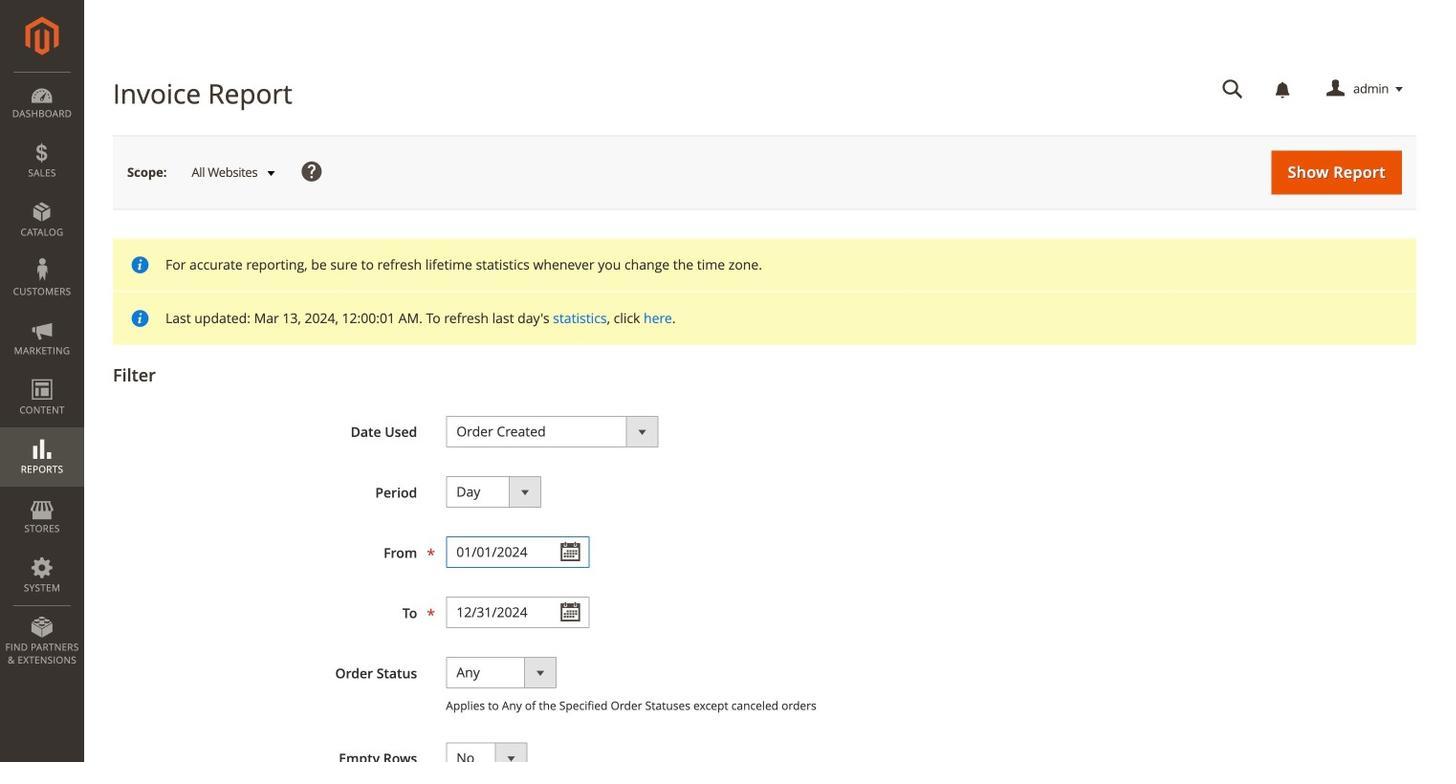 Task type: locate. For each thing, give the bounding box(es) containing it.
magento admin panel image
[[25, 16, 59, 55]]

None text field
[[1209, 73, 1257, 106], [446, 537, 589, 568], [1209, 73, 1257, 106], [446, 537, 589, 568]]

None text field
[[446, 597, 589, 628]]

menu bar
[[0, 72, 84, 676]]



